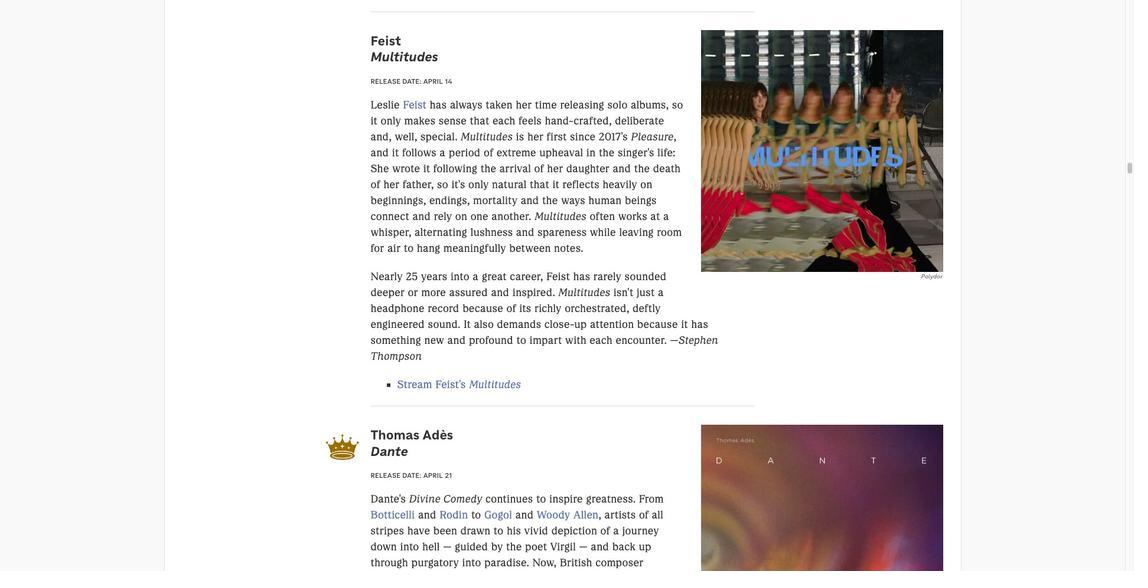 Task type: vqa. For each thing, say whether or not it's contained in the screenshot.
the top Date:
yes



Task type: describe. For each thing, give the bounding box(es) containing it.
between
[[510, 242, 551, 255]]

spareness
[[538, 226, 587, 239]]

following
[[434, 162, 478, 175]]

hell
[[422, 541, 440, 554]]

the down singer's
[[635, 162, 650, 175]]

nearly
[[371, 271, 403, 284]]

date: for 21
[[403, 472, 422, 481]]

the up natural on the left top of the page
[[481, 162, 497, 175]]

daughter
[[567, 162, 610, 175]]

her inside has always taken her time releasing solo albums, so it only makes sense that each feels hand-crafted, deliberate and, well, special.
[[516, 99, 532, 112]]

april for 21
[[423, 472, 443, 481]]

of down 'artists'
[[601, 526, 610, 539]]

his
[[507, 526, 521, 539]]

while
[[590, 226, 616, 239]]

april for 14
[[423, 77, 443, 86]]

feist's
[[436, 379, 466, 392]]

leaving
[[619, 226, 654, 239]]

from
[[639, 494, 664, 507]]

and up heavily
[[613, 162, 631, 175]]

and up his
[[516, 510, 534, 523]]

crafted,
[[574, 115, 612, 128]]

polydor
[[922, 273, 943, 280]]

record
[[428, 303, 460, 316]]

connect
[[371, 210, 410, 223]]

isn't just a headphone record because of its richly orchestrated, deftly engineered sound. it also demands close-up attention because it has something new and profound to impart with each encounter. —
[[371, 287, 709, 347]]

encounter.
[[616, 334, 667, 347]]

attention
[[590, 319, 634, 332]]

a inside ", artists of all stripes have been drawn to his vivid depiction of a journey down into hell — guided by the poet virgil — and  back up through purgatory into paradise. now, british composer"
[[613, 526, 619, 539]]

only inside has always taken her time releasing solo albums, so it only makes sense that each feels hand-crafted, deliberate and, well, special.
[[381, 115, 401, 128]]

14
[[445, 77, 452, 86]]

woody allen link
[[537, 510, 599, 523]]

to up drawn
[[471, 510, 481, 523]]

heavily
[[603, 178, 637, 191]]

feist inside feist multitudes
[[371, 32, 401, 49]]

ways
[[561, 194, 586, 207]]

human
[[589, 194, 622, 207]]

greatness.
[[586, 494, 636, 507]]

by
[[491, 541, 503, 554]]

it down follows
[[424, 162, 430, 175]]

drawn
[[461, 526, 491, 539]]

feist, multitudes image
[[701, 30, 943, 272]]

up inside isn't just a headphone record because of its richly orchestrated, deftly engineered sound. it also demands close-up attention because it has something new and profound to impart with each encounter. —
[[574, 319, 587, 332]]

to up woody
[[537, 494, 546, 507]]

and left rely
[[413, 210, 431, 223]]

and inside isn't just a headphone record because of its richly orchestrated, deftly engineered sound. it also demands close-up attention because it has something new and profound to impart with each encounter. —
[[448, 334, 466, 347]]

meaningfully
[[444, 242, 506, 255]]

all
[[652, 510, 664, 523]]

1 vertical spatial because
[[637, 319, 678, 332]]

release for release date: april 21
[[371, 472, 401, 481]]

another.
[[492, 210, 532, 223]]

often works at a whisper, alternating lushness and spareness while leaving room for air to hang meaningfully between notes.
[[371, 210, 682, 255]]

follows
[[402, 146, 437, 159]]

in
[[587, 146, 596, 159]]

of down she
[[371, 178, 380, 191]]

is
[[516, 130, 524, 143]]

been
[[434, 526, 458, 539]]

her up beginnings,
[[384, 178, 400, 191]]

she
[[371, 162, 389, 175]]

dante's divine comedy continues to inspire greatness. from botticelli and rodin to gogol and woody allen
[[371, 494, 664, 523]]

isn't
[[614, 287, 634, 300]]

to inside ", artists of all stripes have been drawn to his vivid depiction of a journey down into hell — guided by the poet virgil — and  back up through purgatory into paradise. now, british composer"
[[494, 526, 504, 539]]

that inside has always taken her time releasing solo albums, so it only makes sense that each feels hand-crafted, deliberate and, well, special.
[[470, 115, 490, 128]]

each inside has always taken her time releasing solo albums, so it only makes sense that each feels hand-crafted, deliberate and, well, special.
[[493, 115, 516, 128]]

stream feist's multitudes
[[397, 379, 521, 392]]

each inside isn't just a headphone record because of its richly orchestrated, deftly engineered sound. it also demands close-up attention because it has something new and profound to impart with each encounter. —
[[590, 334, 613, 347]]

and up she
[[371, 146, 389, 159]]

lushness
[[471, 226, 513, 239]]

feist link
[[403, 99, 427, 112]]

a inside isn't just a headphone record because of its richly orchestrated, deftly engineered sound. it also demands close-up attention because it has something new and profound to impart with each encounter. —
[[658, 287, 664, 300]]

depiction
[[552, 526, 597, 539]]

2 vertical spatial into
[[462, 557, 481, 570]]

stream
[[397, 379, 432, 392]]

inspired.
[[513, 287, 555, 300]]

and,
[[371, 130, 392, 143]]

1 horizontal spatial on
[[641, 178, 653, 191]]

divine
[[409, 494, 441, 507]]

through
[[371, 557, 408, 570]]

orchestrated,
[[565, 303, 630, 316]]

arrival
[[500, 162, 531, 175]]

stephen
[[679, 334, 719, 347]]

deeper
[[371, 287, 405, 300]]

have
[[408, 526, 430, 539]]

that inside , and it follows a period of extreme upheaval in the singer's life: she wrote it following the arrival of her daughter and the death of her father, so it's only natural that it reflects heavily on beginnings, endings, mortality and the ways human beings connect and rely on one another.
[[530, 178, 550, 191]]

nearly 25 years into a great career, feist has rarely sounded deeper or more assured and inspired.
[[371, 271, 667, 300]]

, artists of all stripes have been drawn to his vivid depiction of a journey down into hell — guided by the poet virgil — and  back up through purgatory into paradise. now, british composer
[[371, 510, 664, 570]]

journey
[[623, 526, 659, 539]]

life:
[[658, 146, 676, 159]]

something
[[371, 334, 421, 347]]

purgatory
[[412, 557, 459, 570]]

it inside isn't just a headphone record because of its richly orchestrated, deftly engineered sound. it also demands close-up attention because it has something new and profound to impart with each encounter. —
[[681, 319, 688, 332]]

thomas adès, dante image
[[701, 425, 943, 572]]

close-
[[545, 319, 574, 332]]

feist multitudes
[[371, 32, 438, 65]]

has inside nearly 25 years into a great career, feist has rarely sounded deeper or more assured and inspired.
[[573, 271, 591, 284]]

albums,
[[631, 99, 669, 112]]

a inside nearly 25 years into a great career, feist has rarely sounded deeper or more assured and inspired.
[[473, 271, 479, 284]]

virgil
[[551, 541, 576, 554]]

more
[[421, 287, 446, 300]]

adès
[[423, 427, 453, 444]]

it
[[464, 319, 471, 332]]

21
[[445, 472, 452, 481]]

the right in
[[599, 146, 615, 159]]

comedy
[[444, 494, 483, 507]]

1 vertical spatial into
[[400, 541, 419, 554]]

to inside isn't just a headphone record because of its richly orchestrated, deftly engineered sound. it also demands close-up attention because it has something new and profound to impart with each encounter. —
[[517, 334, 527, 347]]

guided
[[455, 541, 488, 554]]

of inside isn't just a headphone record because of its richly orchestrated, deftly engineered sound. it also demands close-up attention because it has something new and profound to impart with each encounter. —
[[507, 303, 516, 316]]

mortality
[[473, 194, 518, 207]]

british
[[560, 557, 593, 570]]

leslie
[[371, 99, 400, 112]]

composer
[[596, 557, 644, 570]]

multitudes up release date: april 14
[[371, 49, 438, 65]]

only inside , and it follows a period of extreme upheaval in the singer's life: she wrote it following the arrival of her daughter and the death of her father, so it's only natural that it reflects heavily on beginnings, endings, mortality and the ways human beings connect and rely on one another.
[[469, 178, 489, 191]]

date: for 14
[[403, 77, 422, 86]]

taken
[[486, 99, 513, 112]]

first
[[547, 130, 567, 143]]

the inside ", artists of all stripes have been drawn to his vivid depiction of a journey down into hell — guided by the poet virgil — and  back up through purgatory into paradise. now, british composer"
[[506, 541, 522, 554]]

it down well,
[[392, 146, 399, 159]]

so inside , and it follows a period of extreme upheaval in the singer's life: she wrote it following the arrival of her daughter and the death of her father, so it's only natural that it reflects heavily on beginnings, endings, mortality and the ways human beings connect and rely on one another.
[[437, 178, 448, 191]]

assured
[[449, 287, 488, 300]]



Task type: locate. For each thing, give the bounding box(es) containing it.
thomas
[[371, 427, 420, 444]]

years
[[421, 271, 448, 284]]

multitudes is her first since 2017's pleasure
[[461, 130, 674, 143]]

1 vertical spatial so
[[437, 178, 448, 191]]

1 horizontal spatial ,
[[674, 130, 677, 143]]

0 horizontal spatial feist
[[371, 32, 401, 49]]

— down been
[[443, 541, 452, 554]]

0 horizontal spatial up
[[574, 319, 587, 332]]

, down the greatness.
[[599, 510, 602, 523]]

a inside , and it follows a period of extreme upheaval in the singer's life: she wrote it following the arrival of her daughter and the death of her father, so it's only natural that it reflects heavily on beginnings, endings, mortality and the ways human beings connect and rely on one another.
[[440, 146, 446, 159]]

great
[[482, 271, 507, 284]]

into down have
[[400, 541, 419, 554]]

1 horizontal spatial up
[[639, 541, 652, 554]]

so
[[672, 99, 683, 112], [437, 178, 448, 191]]

feist up makes
[[403, 99, 427, 112]]

1 vertical spatial ,
[[599, 510, 602, 523]]

has left rarely
[[573, 271, 591, 284]]

or
[[408, 287, 418, 300]]

and down it
[[448, 334, 466, 347]]

1 vertical spatial has
[[573, 271, 591, 284]]

1 vertical spatial only
[[469, 178, 489, 191]]

makes
[[404, 115, 436, 128]]

so left the it's
[[437, 178, 448, 191]]

that
[[470, 115, 490, 128], [530, 178, 550, 191]]

0 vertical spatial date:
[[403, 77, 422, 86]]

2 release from the top
[[371, 472, 401, 481]]

0 horizontal spatial because
[[463, 303, 504, 316]]

0 vertical spatial so
[[672, 99, 683, 112]]

one
[[471, 210, 489, 223]]

2 april from the top
[[423, 472, 443, 481]]

her up feels
[[516, 99, 532, 112]]

it up and,
[[371, 115, 378, 128]]

1 vertical spatial feist
[[403, 99, 427, 112]]

period
[[449, 146, 481, 159]]

gogol
[[484, 510, 512, 523]]

1 vertical spatial up
[[639, 541, 652, 554]]

often
[[590, 210, 615, 223]]

0 vertical spatial april
[[423, 77, 443, 86]]

0 vertical spatial feist
[[371, 32, 401, 49]]

1 horizontal spatial each
[[590, 334, 613, 347]]

and inside often works at a whisper, alternating lushness and spareness while leaving room for air to hang meaningfully between notes.
[[516, 226, 535, 239]]

because
[[463, 303, 504, 316], [637, 319, 678, 332]]

of right arrival
[[534, 162, 544, 175]]

wrote
[[392, 162, 420, 175]]

it up stephen
[[681, 319, 688, 332]]

a inside often works at a whisper, alternating lushness and spareness while leaving room for air to hang meaningfully between notes.
[[664, 210, 670, 223]]

1 horizontal spatial feist
[[403, 99, 427, 112]]

a down 'artists'
[[613, 526, 619, 539]]

down
[[371, 541, 397, 554]]

whisper,
[[371, 226, 412, 239]]

into down guided
[[462, 557, 481, 570]]

beginnings,
[[371, 194, 426, 207]]

since
[[570, 130, 596, 143]]

inspire
[[550, 494, 583, 507]]

engineered
[[371, 319, 425, 332]]

always
[[450, 99, 483, 112]]

with
[[566, 334, 587, 347]]

solo
[[608, 99, 628, 112]]

april left 21
[[423, 472, 443, 481]]

up down journey
[[639, 541, 652, 554]]

deliberate
[[615, 115, 665, 128]]

gogol link
[[484, 510, 512, 523]]

and down 'divine'
[[418, 510, 437, 523]]

so inside has always taken her time releasing solo albums, so it only makes sense that each feels hand-crafted, deliberate and, well, special.
[[672, 99, 683, 112]]

endings,
[[430, 194, 470, 207]]

1 horizontal spatial so
[[672, 99, 683, 112]]

1 vertical spatial on
[[455, 210, 468, 223]]

special.
[[421, 130, 458, 143]]

, for life:
[[674, 130, 677, 143]]

up inside ", artists of all stripes have been drawn to his vivid depiction of a journey down into hell — guided by the poet virgil — and  back up through purgatory into paradise. now, british composer"
[[639, 541, 652, 554]]

allen
[[574, 510, 599, 523]]

profound
[[469, 334, 514, 347]]

artists
[[605, 510, 636, 523]]

stephen thompson
[[371, 334, 719, 363]]

has inside has always taken her time releasing solo albums, so it only makes sense that each feels hand-crafted, deliberate and, well, special.
[[430, 99, 447, 112]]

upheaval
[[540, 146, 583, 159]]

her down upheaval
[[547, 162, 563, 175]]

0 vertical spatial because
[[463, 303, 504, 316]]

0 horizontal spatial has
[[430, 99, 447, 112]]

into inside nearly 25 years into a great career, feist has rarely sounded deeper or more assured and inspired.
[[451, 271, 470, 284]]

feist inside nearly 25 years into a great career, feist has rarely sounded deeper or more assured and inspired.
[[547, 271, 570, 284]]

a right the just
[[658, 287, 664, 300]]

and inside ", artists of all stripes have been drawn to his vivid depiction of a journey down into hell — guided by the poet virgil — and  back up through purgatory into paradise. now, british composer"
[[591, 541, 609, 554]]

— inside isn't just a headphone record because of its richly orchestrated, deftly engineered sound. it also demands close-up attention because it has something new and profound to impart with each encounter. —
[[670, 334, 679, 347]]

, for of
[[599, 510, 602, 523]]

has up stephen
[[692, 319, 709, 332]]

has inside isn't just a headphone record because of its richly orchestrated, deftly engineered sound. it also demands close-up attention because it has something new and profound to impart with each encounter. —
[[692, 319, 709, 332]]

dante
[[371, 444, 408, 460]]

, inside ", artists of all stripes have been drawn to his vivid depiction of a journey down into hell — guided by the poet virgil — and  back up through purgatory into paradise. now, british composer"
[[599, 510, 602, 523]]

image credit element
[[701, 272, 943, 281]]

it's
[[452, 178, 465, 191]]

up up with
[[574, 319, 587, 332]]

release
[[371, 77, 401, 86], [371, 472, 401, 481]]

a right at
[[664, 210, 670, 223]]

death
[[653, 162, 681, 175]]

to left his
[[494, 526, 504, 539]]

a up assured
[[473, 271, 479, 284]]

only down leslie
[[381, 115, 401, 128]]

of left the its
[[507, 303, 516, 316]]

2 vertical spatial feist
[[547, 271, 570, 284]]

each down attention
[[590, 334, 613, 347]]

feist up release date: april 14
[[371, 32, 401, 49]]

the
[[599, 146, 615, 159], [481, 162, 497, 175], [635, 162, 650, 175], [542, 194, 558, 207], [506, 541, 522, 554]]

botticelli link
[[371, 510, 415, 523]]

sound.
[[428, 319, 461, 332]]

air
[[388, 242, 401, 255]]

sense
[[439, 115, 467, 128]]

release up leslie
[[371, 77, 401, 86]]

rodin link
[[440, 510, 468, 523]]

multitudes right the feist's
[[469, 379, 521, 392]]

now,
[[533, 557, 557, 570]]

sounded
[[625, 271, 667, 284]]

hand-
[[545, 115, 574, 128]]

that down always
[[470, 115, 490, 128]]

2 vertical spatial has
[[692, 319, 709, 332]]

each down taken
[[493, 115, 516, 128]]

the left ways
[[542, 194, 558, 207]]

and up another.
[[521, 194, 539, 207]]

1 horizontal spatial because
[[637, 319, 678, 332]]

, inside , and it follows a period of extreme upheaval in the singer's life: she wrote it following the arrival of her daughter and the death of her father, so it's only natural that it reflects heavily on beginnings, endings, mortality and the ways human beings connect and rely on one another.
[[674, 130, 677, 143]]

and up between
[[516, 226, 535, 239]]

her right is
[[528, 130, 544, 143]]

pleasure
[[631, 130, 674, 143]]

new
[[425, 334, 444, 347]]

botticelli
[[371, 510, 415, 523]]

has up sense
[[430, 99, 447, 112]]

1 vertical spatial release
[[371, 472, 401, 481]]

0 horizontal spatial that
[[470, 115, 490, 128]]

0 vertical spatial ,
[[674, 130, 677, 143]]

release for release date: april 14
[[371, 77, 401, 86]]

back
[[613, 541, 636, 554]]

0 horizontal spatial on
[[455, 210, 468, 223]]

1 vertical spatial each
[[590, 334, 613, 347]]

to right air
[[404, 242, 414, 255]]

impart
[[530, 334, 562, 347]]

reflects
[[563, 178, 600, 191]]

singer's
[[618, 146, 655, 159]]

of left all
[[639, 510, 649, 523]]

— up british
[[579, 541, 588, 554]]

2 horizontal spatial has
[[692, 319, 709, 332]]

room
[[657, 226, 682, 239]]

0 vertical spatial has
[[430, 99, 447, 112]]

0 horizontal spatial ,
[[599, 510, 602, 523]]

2 date: from the top
[[403, 472, 422, 481]]

also
[[474, 319, 494, 332]]

1 april from the top
[[423, 77, 443, 86]]

1 horizontal spatial has
[[573, 271, 591, 284]]

1 vertical spatial that
[[530, 178, 550, 191]]

its
[[520, 303, 532, 316]]

april left 14 at the left top of page
[[423, 77, 443, 86]]

on up beings
[[641, 178, 653, 191]]

1 horizontal spatial only
[[469, 178, 489, 191]]

so right albums,
[[672, 99, 683, 112]]

0 horizontal spatial —
[[443, 541, 452, 554]]

multitudes up orchestrated,
[[559, 287, 611, 300]]

0 horizontal spatial each
[[493, 115, 516, 128]]

release date: april 14
[[371, 77, 452, 86]]

date: up feist link
[[403, 77, 422, 86]]

1 release from the top
[[371, 77, 401, 86]]

1 vertical spatial april
[[423, 472, 443, 481]]

2 horizontal spatial —
[[670, 334, 679, 347]]

multitudes up period
[[461, 130, 513, 143]]

2017's
[[599, 130, 628, 143]]

a down special.
[[440, 146, 446, 159]]

of right period
[[484, 146, 494, 159]]

alternating
[[415, 226, 467, 239]]

just
[[637, 287, 655, 300]]

because up also
[[463, 303, 504, 316]]

0 vertical spatial into
[[451, 271, 470, 284]]

and down great
[[491, 287, 510, 300]]

— right encounter.
[[670, 334, 679, 347]]

multitudes up spareness
[[535, 210, 587, 223]]

0 horizontal spatial so
[[437, 178, 448, 191]]

release up dante's
[[371, 472, 401, 481]]

into up assured
[[451, 271, 470, 284]]

leslie feist
[[371, 99, 427, 112]]

the down his
[[506, 541, 522, 554]]

and inside nearly 25 years into a great career, feist has rarely sounded deeper or more assured and inspired.
[[491, 287, 510, 300]]

to
[[404, 242, 414, 255], [517, 334, 527, 347], [537, 494, 546, 507], [471, 510, 481, 523], [494, 526, 504, 539]]

0 vertical spatial release
[[371, 77, 401, 86]]

to inside often works at a whisper, alternating lushness and spareness while leaving room for air to hang meaningfully between notes.
[[404, 242, 414, 255]]

0 vertical spatial on
[[641, 178, 653, 191]]

time
[[535, 99, 557, 112]]

a
[[440, 146, 446, 159], [664, 210, 670, 223], [473, 271, 479, 284], [658, 287, 664, 300], [613, 526, 619, 539]]

feist up "inspired."
[[547, 271, 570, 284]]

only right the it's
[[469, 178, 489, 191]]

it inside has always taken her time releasing solo albums, so it only makes sense that each feels hand-crafted, deliberate and, well, special.
[[371, 115, 378, 128]]

rodin
[[440, 510, 468, 523]]

releasing
[[560, 99, 605, 112]]

0 horizontal spatial only
[[381, 115, 401, 128]]

poet
[[525, 541, 547, 554]]

to down 'demands'
[[517, 334, 527, 347]]

because down deftly
[[637, 319, 678, 332]]

2 horizontal spatial feist
[[547, 271, 570, 284]]

it left "reflects"
[[553, 178, 560, 191]]

and left back
[[591, 541, 609, 554]]

1 date: from the top
[[403, 77, 422, 86]]

continues
[[486, 494, 533, 507]]

0 vertical spatial up
[[574, 319, 587, 332]]

date: up 'divine'
[[403, 472, 422, 481]]

1 vertical spatial date:
[[403, 472, 422, 481]]

, up life:
[[674, 130, 677, 143]]

rely
[[434, 210, 452, 223]]

0 vertical spatial that
[[470, 115, 490, 128]]

dante's
[[371, 494, 406, 507]]

on left one
[[455, 210, 468, 223]]

0 vertical spatial each
[[493, 115, 516, 128]]

0 vertical spatial only
[[381, 115, 401, 128]]

that down arrival
[[530, 178, 550, 191]]

for
[[371, 242, 384, 255]]

1 horizontal spatial that
[[530, 178, 550, 191]]

1 horizontal spatial —
[[579, 541, 588, 554]]



